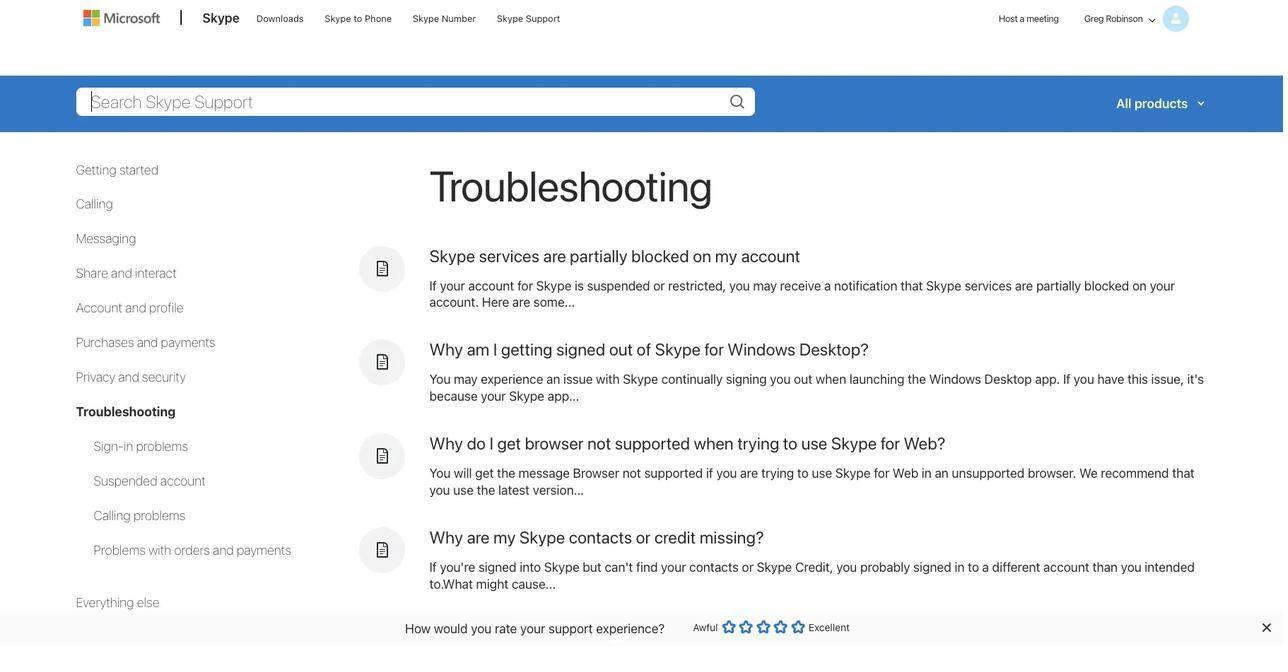Task type: vqa. For each thing, say whether or not it's contained in the screenshot.
"DYNAMICS"
no



Task type: locate. For each thing, give the bounding box(es) containing it.
or
[[654, 278, 665, 293], [636, 528, 651, 548], [742, 560, 754, 575]]

for left "is"
[[518, 278, 533, 293]]

are
[[544, 246, 566, 266], [1016, 278, 1034, 293], [513, 295, 531, 310], [741, 466, 759, 481], [467, 528, 490, 548]]

credit,
[[796, 560, 834, 575]]

1 horizontal spatial contacts
[[690, 560, 739, 575]]

if you're signed into skype but can't find your contacts or skype credit, you probably signed in to a different account than you intended to.what might cause...
[[430, 560, 1195, 592]]

in right web
[[922, 466, 932, 481]]

calling problems
[[94, 508, 186, 523]]

1 vertical spatial use
[[812, 466, 833, 481]]

2 vertical spatial with
[[601, 622, 632, 642]]

the right launching
[[908, 372, 927, 387]]

and up "security"
[[137, 335, 158, 350]]

0 vertical spatial the
[[908, 372, 927, 387]]

why are my skype contacts or credit missing?
[[430, 528, 765, 548]]

or left restricted,
[[654, 278, 665, 293]]

1 option from the left
[[722, 620, 736, 634]]

get right the will
[[475, 466, 494, 481]]

0 vertical spatial if
[[430, 278, 437, 293]]

to inside if you're signed into skype but can't find your contacts or skype credit, you probably signed in to a different account than you intended to.what might cause...
[[968, 560, 980, 575]]

0 vertical spatial payments
[[161, 335, 215, 350]]

if
[[707, 466, 714, 481]]

for up continually
[[705, 340, 724, 360]]

1 vertical spatial why
[[430, 434, 463, 454]]

troubleshooting
[[430, 160, 713, 210], [76, 405, 176, 419], [430, 622, 547, 642]]

0 vertical spatial i
[[493, 340, 497, 360]]

not
[[588, 434, 611, 454], [623, 466, 641, 481]]

calling up problems
[[94, 508, 131, 523]]

that inside the if your account for skype is suspended or restricted, you may receive a notification that skype services are partially blocked on your account. here are some...
[[901, 278, 924, 293]]

a inside the if your account for skype is suspended or restricted, you may receive a notification that skype services are partially blocked on your account. here are some...
[[825, 278, 831, 293]]

0 horizontal spatial an
[[547, 372, 561, 387]]

than
[[1093, 560, 1118, 575]]

0 horizontal spatial in
[[124, 439, 133, 454]]

0 horizontal spatial that
[[901, 278, 924, 293]]

1 horizontal spatial not
[[623, 466, 641, 481]]

0 horizontal spatial a
[[825, 278, 831, 293]]

1 why from the top
[[430, 340, 463, 360]]

host a meeting link
[[988, 1, 1071, 37]]

why up you're at the bottom of page
[[430, 528, 463, 548]]

2 vertical spatial troubleshooting
[[430, 622, 547, 642]]

that right notification in the right of the page
[[901, 278, 924, 293]]

supported down why do i get browser not supported when trying to use skype for web?
[[645, 466, 703, 481]]

an up app...
[[547, 372, 561, 387]]

1 vertical spatial in
[[922, 466, 932, 481]]

calling
[[76, 197, 113, 212], [94, 508, 131, 523]]

account left the than
[[1044, 560, 1090, 575]]

if inside the if your account for skype is suspended or restricted, you may receive a notification that skype services are partially blocked on your account. here are some...
[[430, 278, 437, 293]]

skype to phone link
[[318, 1, 398, 35]]

and for profile
[[125, 301, 146, 316]]

1 vertical spatial if
[[1064, 372, 1071, 387]]

0 horizontal spatial not
[[588, 434, 611, 454]]

a left different
[[983, 560, 990, 575]]

windows left desktop
[[930, 372, 982, 387]]

2 vertical spatial a
[[983, 560, 990, 575]]

and right privacy
[[118, 370, 139, 385]]

in
[[124, 439, 133, 454], [922, 466, 932, 481], [955, 560, 965, 575]]

in inside you will get the message browser not supported if you are trying to use skype for web in an unsupported browser. we recommend that you use the latest version...
[[922, 466, 932, 481]]

in inside if you're signed into skype but can't find your contacts or skype credit, you probably signed in to a different account than you intended to.what might cause...
[[955, 560, 965, 575]]

2 vertical spatial if
[[430, 560, 437, 575]]

1 vertical spatial partially
[[1037, 278, 1082, 293]]

skype inside you will get the message browser not supported if you are trying to use skype for web in an unsupported browser. we recommend that you use the latest version...
[[836, 466, 871, 481]]

signed up might
[[479, 560, 517, 575]]

sign-in problems link
[[94, 439, 188, 454]]

issues
[[551, 622, 597, 642]]

may
[[754, 278, 777, 293], [454, 372, 478, 387]]

0 horizontal spatial payments
[[161, 335, 215, 350]]

when down desktop?
[[816, 372, 847, 387]]

2 vertical spatial in
[[955, 560, 965, 575]]

downloads link
[[250, 1, 310, 35]]

getting
[[501, 340, 553, 360]]

you inside you will get the message browser not supported if you are trying to use skype for web in an unsupported browser. we recommend that you use the latest version...
[[430, 466, 451, 481]]

0 horizontal spatial signed
[[479, 560, 517, 575]]

or down missing?
[[742, 560, 754, 575]]

0 vertical spatial windows
[[728, 340, 796, 360]]

option
[[722, 620, 736, 634], [739, 620, 753, 634], [757, 620, 771, 634], [774, 620, 788, 634], [791, 620, 806, 634]]

i right am
[[493, 340, 497, 360]]

when up if
[[694, 434, 734, 454]]

0 vertical spatial you
[[430, 372, 451, 387]]

blocked
[[632, 246, 690, 266], [1085, 278, 1130, 293]]

0 vertical spatial my
[[715, 246, 738, 266]]

2 horizontal spatial a
[[1020, 13, 1025, 24]]

that right recommend
[[1173, 466, 1195, 481]]

4 option from the left
[[774, 620, 788, 634]]

out left of
[[609, 340, 633, 360]]

purchases and payments
[[76, 335, 215, 350]]

if right the 'app.'
[[1064, 372, 1071, 387]]

skype number link
[[407, 1, 483, 35]]

1 vertical spatial out
[[794, 372, 813, 387]]

share
[[76, 266, 108, 281]]

you
[[430, 372, 451, 387], [430, 466, 451, 481]]

troubleshooting for troubleshooting link
[[76, 405, 176, 419]]

1 horizontal spatial windows
[[930, 372, 982, 387]]

a right receive
[[825, 278, 831, 293]]

contacts inside if you're signed into skype but can't find your contacts or skype credit, you probably signed in to a different account than you intended to.what might cause...
[[690, 560, 739, 575]]

with right issues
[[601, 622, 632, 642]]

1 vertical spatial get
[[475, 466, 494, 481]]

in down troubleshooting link
[[124, 439, 133, 454]]

account
[[76, 301, 122, 316]]

0 vertical spatial calling
[[76, 197, 113, 212]]

i
[[493, 340, 497, 360], [490, 434, 494, 454]]

2 vertical spatial why
[[430, 528, 463, 548]]

1 vertical spatial supported
[[645, 466, 703, 481]]

0 vertical spatial an
[[547, 372, 561, 387]]

your inside if you're signed into skype but can't find your contacts or skype credit, you probably signed in to a different account than you intended to.what might cause...
[[661, 560, 686, 575]]

partially
[[570, 246, 628, 266], [1037, 278, 1082, 293]]

when
[[816, 372, 847, 387], [694, 434, 734, 454]]

browser.
[[1028, 466, 1077, 481]]

windows
[[728, 340, 796, 360], [930, 372, 982, 387]]

0 horizontal spatial the
[[477, 483, 495, 498]]

if for why are my skype contacts or credit missing?
[[430, 560, 437, 575]]

blocked inside the if your account for skype is suspended or restricted, you may receive a notification that skype services are partially blocked on your account. here are some...
[[1085, 278, 1130, 293]]

1 vertical spatial you
[[430, 466, 451, 481]]

the up latest
[[497, 466, 516, 481]]

to.what
[[430, 577, 473, 592]]

1 vertical spatial blocked
[[1085, 278, 1130, 293]]

out
[[609, 340, 633, 360], [794, 372, 813, 387]]

not right browser
[[623, 466, 641, 481]]

2 horizontal spatial signed
[[914, 560, 952, 575]]

an inside you will get the message browser not supported if you are trying to use skype for web in an unsupported browser. we recommend that you use the latest version...
[[935, 466, 949, 481]]

0 horizontal spatial services
[[479, 246, 540, 266]]

and right share
[[111, 266, 132, 281]]

the left latest
[[477, 483, 495, 498]]

3 why from the top
[[430, 528, 463, 548]]

that
[[901, 278, 924, 293], [1173, 466, 1195, 481]]

i right do
[[490, 434, 494, 454]]

or inside if you're signed into skype but can't find your contacts or skype credit, you probably signed in to a different account than you intended to.what might cause...
[[742, 560, 754, 575]]

1 vertical spatial windows
[[930, 372, 982, 387]]

problems down the suspended account in the left of the page
[[134, 508, 186, 523]]

1 vertical spatial i
[[490, 434, 494, 454]]

use
[[802, 434, 828, 454], [812, 466, 833, 481], [454, 483, 474, 498]]

1 you from the top
[[430, 372, 451, 387]]

in left different
[[955, 560, 965, 575]]

tab list
[[76, 439, 345, 559]]

1 vertical spatial trying
[[762, 466, 794, 481]]

calling link
[[76, 197, 113, 212]]

and left profile
[[125, 301, 146, 316]]

1 horizontal spatial partially
[[1037, 278, 1082, 293]]

2 why from the top
[[430, 434, 463, 454]]

issue,
[[1152, 372, 1185, 387]]

1 vertical spatial when
[[694, 434, 734, 454]]

trying right if
[[762, 466, 794, 481]]

why left do
[[430, 434, 463, 454]]

1 horizontal spatial on
[[1133, 278, 1147, 293]]

signed right probably
[[914, 560, 952, 575]]

1 horizontal spatial in
[[922, 466, 932, 481]]

skype services are partially blocked on my account
[[430, 246, 801, 266]]

and
[[111, 266, 132, 281], [125, 301, 146, 316], [137, 335, 158, 350], [118, 370, 139, 385], [213, 543, 234, 558]]

find
[[637, 560, 658, 575]]

you left the will
[[430, 466, 451, 481]]

1 vertical spatial a
[[825, 278, 831, 293]]

Search Skype Support text field
[[76, 87, 755, 116]]

0 horizontal spatial contacts
[[569, 528, 632, 548]]

partially inside the if your account for skype is suspended or restricted, you may receive a notification that skype services are partially blocked on your account. here are some...
[[1037, 278, 1082, 293]]

1 vertical spatial may
[[454, 372, 478, 387]]

with
[[596, 372, 620, 387], [149, 543, 171, 558], [601, 622, 632, 642]]

1 vertical spatial the
[[497, 466, 516, 481]]

to inside you will get the message browser not supported if you are trying to use skype for web in an unsupported browser. we recommend that you use the latest version...
[[798, 466, 809, 481]]

0 horizontal spatial get
[[475, 466, 494, 481]]

not inside you will get the message browser not supported if you are trying to use skype for web in an unsupported browser. we recommend that you use the latest version...
[[623, 466, 641, 481]]

1 vertical spatial on
[[1133, 278, 1147, 293]]

2 vertical spatial or
[[742, 560, 754, 575]]

0 horizontal spatial partially
[[570, 246, 628, 266]]

restricted,
[[669, 278, 727, 293]]

trying down signing
[[738, 434, 780, 454]]

and right "orders"
[[213, 543, 234, 558]]

avatar image
[[1163, 6, 1189, 32]]

host
[[999, 13, 1018, 24]]

skype number
[[413, 13, 476, 24]]

a inside if you're signed into skype but can't find your contacts or skype credit, you probably signed in to a different account than you intended to.what might cause...
[[983, 560, 990, 575]]

the inside you may experience an issue with skype continually signing you out when launching the windows desktop app. if you have this issue, it's because your skype app...
[[908, 372, 927, 387]]

out down desktop?
[[794, 372, 813, 387]]

1 vertical spatial not
[[623, 466, 641, 481]]

2 horizontal spatial in
[[955, 560, 965, 575]]

2 horizontal spatial the
[[908, 372, 927, 387]]

contacts down missing?
[[690, 560, 739, 575]]

for left web
[[874, 466, 890, 481]]

1 horizontal spatial blocked
[[1085, 278, 1130, 293]]

windows up signing
[[728, 340, 796, 360]]

1 vertical spatial services
[[965, 278, 1012, 293]]

privacy and security link
[[76, 370, 186, 385]]

everything
[[76, 595, 134, 610]]

get right do
[[497, 434, 521, 454]]

1 horizontal spatial when
[[816, 372, 847, 387]]

with left "orders"
[[149, 543, 171, 558]]

your inside you may experience an issue with skype continually signing you out when launching the windows desktop app. if you have this issue, it's because your skype app...
[[481, 389, 506, 404]]

problems up the suspended account in the left of the page
[[136, 439, 188, 454]]

0 vertical spatial or
[[654, 278, 665, 293]]

browser
[[525, 434, 584, 454]]

0 horizontal spatial or
[[636, 528, 651, 548]]

an down web?
[[935, 466, 949, 481]]

contacts up but
[[569, 528, 632, 548]]

0 horizontal spatial out
[[609, 340, 633, 360]]

you up because
[[430, 372, 451, 387]]

0 horizontal spatial when
[[694, 434, 734, 454]]

supported inside you will get the message browser not supported if you are trying to use skype for web in an unsupported browser. we recommend that you use the latest version...
[[645, 466, 703, 481]]

problems
[[94, 543, 146, 558]]

0 vertical spatial services
[[479, 246, 540, 266]]

1 horizontal spatial out
[[794, 372, 813, 387]]

account up here
[[469, 278, 514, 293]]

you inside you may experience an issue with skype continually signing you out when launching the windows desktop app. if you have this issue, it's because your skype app...
[[430, 372, 451, 387]]

may left receive
[[754, 278, 777, 293]]

windows inside you may experience an issue with skype continually signing you out when launching the windows desktop app. if you have this issue, it's because your skype app...
[[930, 372, 982, 387]]

services inside the if your account for skype is suspended or restricted, you may receive a notification that skype services are partially blocked on your account. here are some...
[[965, 278, 1012, 293]]

1 horizontal spatial an
[[935, 466, 949, 481]]

you
[[730, 278, 750, 293], [771, 372, 791, 387], [1074, 372, 1095, 387], [717, 466, 737, 481], [430, 483, 450, 498], [837, 560, 857, 575], [1122, 560, 1142, 575], [471, 621, 492, 636]]

trying
[[738, 434, 780, 454], [762, 466, 794, 481]]

started
[[119, 162, 159, 177]]

or inside the if your account for skype is suspended or restricted, you may receive a notification that skype services are partially blocked on your account. here are some...
[[654, 278, 665, 293]]

1 vertical spatial contacts
[[690, 560, 739, 575]]

0 vertical spatial that
[[901, 278, 924, 293]]

you're
[[440, 560, 476, 575]]

may inside you may experience an issue with skype continually signing you out when launching the windows desktop app. if you have this issue, it's because your skype app...
[[454, 372, 478, 387]]

share and interact link
[[76, 266, 177, 281]]

rate
[[495, 621, 517, 636]]

1 vertical spatial my
[[494, 528, 516, 548]]

0 vertical spatial a
[[1020, 13, 1025, 24]]

or up find
[[636, 528, 651, 548]]

1 vertical spatial an
[[935, 466, 949, 481]]

0 vertical spatial troubleshooting
[[430, 160, 713, 210]]

calling for calling link
[[76, 197, 113, 212]]

messaging link
[[76, 232, 136, 246]]

why left am
[[430, 340, 463, 360]]

menu bar
[[77, 1, 1207, 75]]

signed up issue
[[557, 340, 606, 360]]

web?
[[904, 434, 946, 454]]

1 horizontal spatial or
[[654, 278, 665, 293]]

my up restricted,
[[715, 246, 738, 266]]

security
[[142, 370, 186, 385]]

message
[[519, 466, 570, 481]]

0 vertical spatial trying
[[738, 434, 780, 454]]

0 vertical spatial not
[[588, 434, 611, 454]]

with right issue
[[596, 372, 620, 387]]

may up because
[[454, 372, 478, 387]]

tab list containing sign-in problems
[[76, 439, 345, 559]]

everything else link
[[76, 595, 159, 610]]

contacts
[[569, 528, 632, 548], [690, 560, 739, 575]]

1 vertical spatial that
[[1173, 466, 1195, 481]]

2 you from the top
[[430, 466, 451, 481]]

calling down getting
[[76, 197, 113, 212]]

a
[[1020, 13, 1025, 24], [825, 278, 831, 293], [983, 560, 990, 575]]

if up account.
[[430, 278, 437, 293]]

0 vertical spatial out
[[609, 340, 633, 360]]

cause...
[[512, 577, 556, 592]]

1 vertical spatial or
[[636, 528, 651, 548]]

account
[[742, 246, 801, 266], [469, 278, 514, 293], [160, 474, 206, 489], [1044, 560, 1090, 575]]

a right host at the right
[[1020, 13, 1025, 24]]

1 horizontal spatial services
[[965, 278, 1012, 293]]

0 vertical spatial when
[[816, 372, 847, 387]]

1 vertical spatial troubleshooting
[[76, 405, 176, 419]]

if left you're at the bottom of page
[[430, 560, 437, 575]]

supported up browser
[[615, 434, 690, 454]]

account down sign-in problems link
[[160, 474, 206, 489]]

you for why do i get browser not supported when trying to use skype for web?
[[430, 466, 451, 481]]

account inside if you're signed into skype but can't find your contacts or skype credit, you probably signed in to a different account than you intended to.what might cause...
[[1044, 560, 1090, 575]]

1 horizontal spatial payments
[[237, 543, 291, 558]]

into
[[520, 560, 541, 575]]

suspended account link
[[94, 474, 206, 489]]

0 vertical spatial may
[[754, 278, 777, 293]]

0 horizontal spatial on
[[693, 246, 712, 266]]

you inside the if your account for skype is suspended or restricted, you may receive a notification that skype services are partially blocked on your account. here are some...
[[730, 278, 750, 293]]

excellent
[[809, 622, 850, 634]]

not up browser
[[588, 434, 611, 454]]

my down latest
[[494, 528, 516, 548]]

will
[[454, 466, 472, 481]]

if inside if you're signed into skype but can't find your contacts or skype credit, you probably signed in to a different account than you intended to.what might cause...
[[430, 560, 437, 575]]

out inside you may experience an issue with skype continually signing you out when launching the windows desktop app. if you have this issue, it's because your skype app...
[[794, 372, 813, 387]]

experience
[[481, 372, 544, 387]]



Task type: describe. For each thing, give the bounding box(es) containing it.
notification
[[835, 278, 898, 293]]

account and profile link
[[76, 301, 184, 316]]

troubleshooting link
[[76, 405, 176, 419]]

am
[[467, 340, 490, 360]]

continually
[[662, 372, 723, 387]]

0 horizontal spatial my
[[494, 528, 516, 548]]

signing
[[726, 372, 767, 387]]

greg robinson link
[[1078, 1, 1196, 40]]

can't
[[605, 560, 633, 575]]

with inside you may experience an issue with skype continually signing you out when launching the windows desktop app. if you have this issue, it's because your skype app...
[[596, 372, 620, 387]]

awful
[[693, 622, 718, 634]]

i for get
[[490, 434, 494, 454]]

trying inside you will get the message browser not supported if you are trying to use skype for web in an unsupported browser. we recommend that you use the latest version...
[[762, 466, 794, 481]]

why for why do i get browser not supported when trying to use skype for web?
[[430, 434, 463, 454]]

suspended
[[94, 474, 158, 489]]

on inside the if your account for skype is suspended or restricted, you may receive a notification that skype services are partially blocked on your account. here are some...
[[1133, 278, 1147, 293]]

5 option from the left
[[791, 620, 806, 634]]

1 horizontal spatial the
[[497, 466, 516, 481]]

credit
[[655, 528, 696, 548]]

sign-
[[94, 439, 124, 454]]

skype to phone
[[325, 13, 392, 24]]

host a meeting
[[999, 13, 1059, 24]]

get inside you will get the message browser not supported if you are trying to use skype for web in an unsupported browser. we recommend that you use the latest version...
[[475, 466, 494, 481]]

an inside you may experience an issue with skype continually signing you out when launching the windows desktop app. if you have this issue, it's because your skype app...
[[547, 372, 561, 387]]

troubleshooting for troubleshooting issues with skype call quality
[[430, 622, 547, 642]]

that inside you will get the message browser not supported if you are trying to use skype for web in an unsupported browser. we recommend that you use the latest version...
[[1173, 466, 1195, 481]]

and for security
[[118, 370, 139, 385]]

may inside the if your account for skype is suspended or restricted, you may receive a notification that skype services are partially blocked on your account. here are some...
[[754, 278, 777, 293]]

1 vertical spatial payments
[[237, 543, 291, 558]]

how would you rate your support experience?
[[405, 621, 665, 636]]

desktop?
[[800, 340, 869, 360]]

for inside you will get the message browser not supported if you are trying to use skype for web in an unsupported browser. we recommend that you use the latest version...
[[874, 466, 890, 481]]

downloads
[[257, 13, 304, 24]]

why for why are my skype contacts or credit missing?
[[430, 528, 463, 548]]

everything else
[[76, 595, 159, 610]]

account and profile
[[76, 301, 184, 316]]

how would you rate your support experience? list box
[[722, 617, 806, 642]]

quality
[[714, 622, 762, 642]]

would
[[434, 621, 468, 636]]

2 vertical spatial the
[[477, 483, 495, 498]]

a inside "link"
[[1020, 13, 1025, 24]]

account.
[[430, 295, 479, 310]]

1 vertical spatial problems
[[134, 508, 186, 523]]

this
[[1128, 372, 1149, 387]]

different
[[993, 560, 1041, 575]]

recommend
[[1102, 466, 1170, 481]]

account inside the if your account for skype is suspended or restricted, you may receive a notification that skype services are partially blocked on your account. here are some...
[[469, 278, 514, 293]]

unsupported
[[952, 466, 1025, 481]]

0 vertical spatial use
[[802, 434, 828, 454]]

2 option from the left
[[739, 620, 753, 634]]

but
[[583, 560, 602, 575]]

support
[[549, 621, 593, 636]]

when inside you may experience an issue with skype continually signing you out when launching the windows desktop app. if you have this issue, it's because your skype app...
[[816, 372, 847, 387]]

launching
[[850, 372, 905, 387]]

problems with orders and payments link
[[94, 543, 291, 558]]

0 vertical spatial on
[[693, 246, 712, 266]]

do
[[467, 434, 486, 454]]

dismiss the survey image
[[1261, 622, 1272, 634]]

getting started
[[76, 162, 159, 177]]

support
[[526, 13, 560, 24]]

troubleshooting issues with skype call quality link
[[430, 622, 762, 642]]

share and interact
[[76, 266, 177, 281]]

we
[[1080, 466, 1098, 481]]

you may experience an issue with skype continually signing you out when launching the windows desktop app. if you have this issue, it's because your skype app...
[[430, 372, 1205, 404]]

experience?
[[596, 621, 665, 636]]

purchases
[[76, 335, 134, 350]]

account up receive
[[742, 246, 801, 266]]

why am i getting signed out of skype for windows desktop?
[[430, 340, 869, 360]]

getting
[[76, 162, 117, 177]]

0 vertical spatial contacts
[[569, 528, 632, 548]]

because
[[430, 389, 478, 404]]

skype link
[[196, 1, 247, 39]]

microsoft image
[[83, 10, 160, 26]]

getting started link
[[76, 162, 159, 177]]

menu bar containing host a meeting
[[77, 1, 1207, 75]]

why are my skype contacts or credit missing? link
[[430, 528, 765, 548]]

problems with orders and payments
[[94, 543, 291, 558]]

calling problems link
[[94, 508, 186, 523]]

and for payments
[[137, 335, 158, 350]]

profile
[[149, 301, 184, 316]]

if inside you may experience an issue with skype continually signing you out when launching the windows desktop app. if you have this issue, it's because your skype app...
[[1064, 372, 1071, 387]]

some...
[[534, 295, 575, 310]]

if your account for skype is suspended or restricted, you may receive a notification that skype services are partially blocked on your account. here are some...
[[430, 278, 1176, 310]]

desktop
[[985, 372, 1032, 387]]

troubleshooting issues with skype call quality
[[430, 622, 762, 642]]

issue
[[564, 372, 593, 387]]

orders
[[174, 543, 210, 558]]

for inside the if your account for skype is suspended or restricted, you may receive a notification that skype services are partially blocked on your account. here are some...
[[518, 278, 533, 293]]

if for skype services are partially blocked on my account
[[430, 278, 437, 293]]

greg robinson
[[1085, 13, 1143, 24]]

might
[[476, 577, 509, 592]]

sign-in problems
[[94, 439, 188, 454]]

probably
[[861, 560, 911, 575]]

skype support link
[[491, 1, 567, 35]]

0 vertical spatial problems
[[136, 439, 188, 454]]

skype services are partially blocked on my account link
[[430, 246, 801, 266]]

how
[[405, 621, 431, 636]]

1 horizontal spatial my
[[715, 246, 738, 266]]

0 vertical spatial get
[[497, 434, 521, 454]]

2 vertical spatial use
[[454, 483, 474, 498]]

calling for calling problems
[[94, 508, 131, 523]]

suspended account
[[94, 474, 206, 489]]

version...
[[533, 483, 584, 498]]

missing?
[[700, 528, 765, 548]]

web
[[893, 466, 919, 481]]

receive
[[781, 278, 822, 293]]

are inside you will get the message browser not supported if you are trying to use skype for web in an unsupported browser. we recommend that you use the latest version...
[[741, 466, 759, 481]]

0 vertical spatial partially
[[570, 246, 628, 266]]

why am i getting signed out of skype for windows desktop? link
[[430, 340, 869, 360]]

for up web
[[881, 434, 900, 454]]

meeting
[[1027, 13, 1059, 24]]

0 horizontal spatial blocked
[[632, 246, 690, 266]]

0 horizontal spatial windows
[[728, 340, 796, 360]]

greg
[[1085, 13, 1104, 24]]

0 vertical spatial supported
[[615, 434, 690, 454]]

1 vertical spatial with
[[149, 543, 171, 558]]

i for getting
[[493, 340, 497, 360]]

messaging
[[76, 232, 136, 246]]

1 horizontal spatial signed
[[557, 340, 606, 360]]

privacy and security
[[76, 370, 186, 385]]

you for why am i getting signed out of skype for windows desktop?
[[430, 372, 451, 387]]

interact
[[135, 266, 177, 281]]

why do i get browser not supported when trying to use skype for web?
[[430, 434, 946, 454]]

phone
[[365, 13, 392, 24]]

call
[[685, 622, 710, 642]]

why for why am i getting signed out of skype for windows desktop?
[[430, 340, 463, 360]]

it's
[[1188, 372, 1205, 387]]

and for interact
[[111, 266, 132, 281]]

3 option from the left
[[757, 620, 771, 634]]

is
[[575, 278, 584, 293]]



